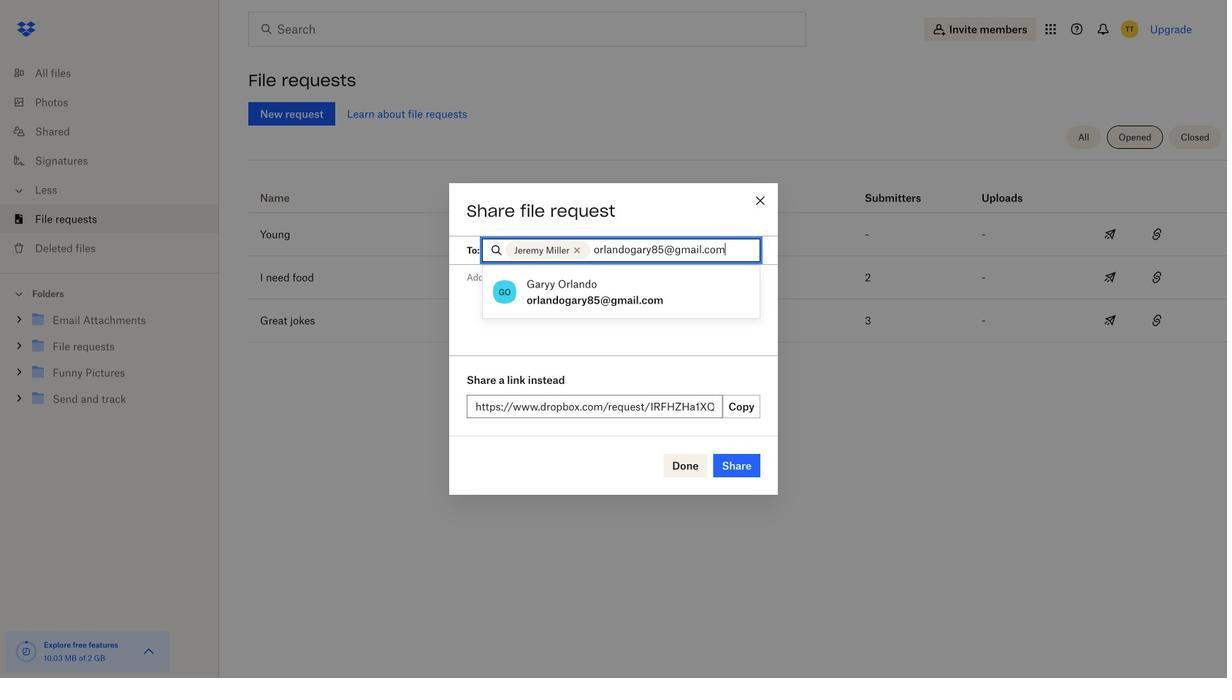 Task type: locate. For each thing, give the bounding box(es) containing it.
dropbox image
[[12, 15, 41, 44]]

1 send email image from the top
[[1102, 226, 1120, 243]]

row group
[[248, 213, 1228, 343]]

cell
[[1181, 213, 1228, 256], [1181, 300, 1228, 342]]

1 vertical spatial send email image
[[1102, 312, 1120, 330]]

2 cell from the top
[[1181, 300, 1228, 342]]

2 row from the top
[[248, 213, 1228, 257]]

2 send email image from the top
[[1102, 312, 1120, 330]]

send email image down send email icon
[[1102, 312, 1120, 330]]

option
[[483, 272, 760, 313]]

1 copy link image from the top
[[1149, 269, 1166, 286]]

2 column header from the left
[[982, 172, 1041, 207]]

send email image
[[1102, 269, 1120, 286]]

0 horizontal spatial column header
[[865, 172, 924, 207]]

table
[[248, 166, 1228, 343]]

1 vertical spatial cell
[[1181, 300, 1228, 342]]

dialog
[[449, 183, 778, 495]]

copy link image
[[1149, 269, 1166, 286], [1149, 312, 1166, 330]]

0 vertical spatial cell
[[1181, 213, 1228, 256]]

0 vertical spatial copy link image
[[1149, 269, 1166, 286]]

list item
[[0, 205, 219, 234]]

None text field
[[476, 399, 714, 415]]

2 copy link image from the top
[[1149, 312, 1166, 330]]

Add a message (optional) text field
[[449, 265, 778, 354]]

column header
[[865, 172, 924, 207], [982, 172, 1041, 207]]

3 row from the top
[[248, 257, 1228, 300]]

1 column header from the left
[[865, 172, 924, 207]]

row
[[248, 166, 1228, 213], [248, 213, 1228, 257], [248, 257, 1228, 300], [248, 300, 1228, 343]]

send email image
[[1102, 226, 1120, 243], [1102, 312, 1120, 330]]

group
[[0, 304, 219, 423]]

pro trial element
[[741, 189, 765, 207]]

list
[[0, 50, 219, 273]]

1 cell from the top
[[1181, 213, 1228, 256]]

1 vertical spatial copy link image
[[1149, 312, 1166, 330]]

send email image up send email icon
[[1102, 226, 1120, 243]]

0 vertical spatial send email image
[[1102, 226, 1120, 243]]

1 horizontal spatial column header
[[982, 172, 1041, 207]]



Task type: describe. For each thing, give the bounding box(es) containing it.
4 row from the top
[[248, 300, 1228, 343]]

Contact input text field
[[594, 242, 753, 258]]

copy link image
[[1149, 226, 1166, 243]]

less image
[[12, 184, 26, 198]]

cell for first send email image from the bottom
[[1181, 300, 1228, 342]]

copy link image for first send email image from the bottom
[[1149, 312, 1166, 330]]

1 row from the top
[[248, 166, 1228, 213]]

cell for 2nd send email image from the bottom
[[1181, 213, 1228, 256]]

copy link image for send email icon
[[1149, 269, 1166, 286]]



Task type: vqa. For each thing, say whether or not it's contained in the screenshot.
Dropbox Icon
yes



